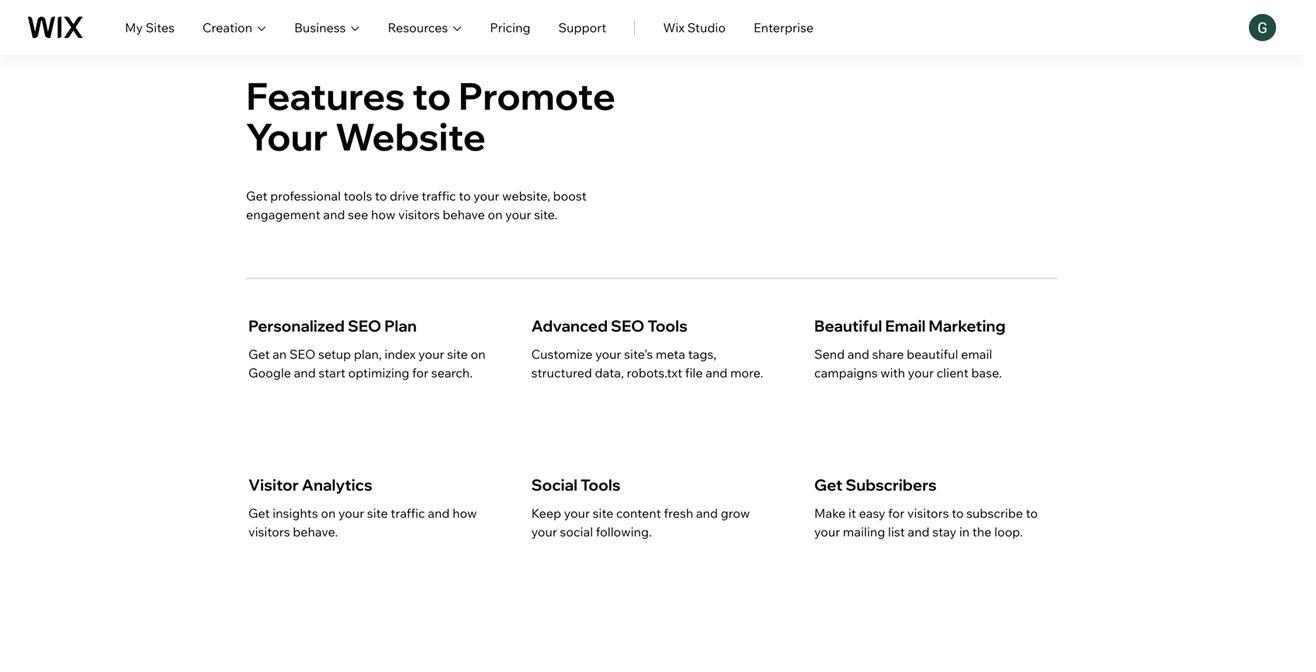 Task type: locate. For each thing, give the bounding box(es) containing it.
features to promote your website
[[246, 72, 616, 160]]

to down resources dropdown button
[[413, 72, 451, 119]]

support link
[[559, 18, 607, 37]]

beautiful email marketing
[[815, 316, 1006, 336]]

tools up meta
[[648, 316, 688, 336]]

1 horizontal spatial visitors
[[398, 207, 440, 222]]

advanced
[[532, 316, 608, 336]]

1 horizontal spatial site
[[447, 347, 468, 362]]

beautiful
[[815, 316, 883, 336]]

resources
[[388, 20, 448, 35]]

0 horizontal spatial site
[[367, 506, 388, 522]]

see
[[348, 207, 369, 222]]

my sites
[[125, 20, 175, 35]]

2 horizontal spatial site
[[593, 506, 614, 522]]

in
[[960, 525, 970, 540]]

and inside make it easy for visitors to subscribe to your mailing list and stay in the loop.
[[908, 525, 930, 540]]

enterprise
[[754, 20, 814, 35]]

your up behave
[[474, 188, 500, 204]]

visitor analytics
[[249, 476, 373, 495]]

your down make
[[815, 525, 841, 540]]

beautiful
[[907, 347, 959, 362]]

seo for advanced
[[611, 316, 645, 336]]

2 horizontal spatial on
[[488, 207, 503, 222]]

campaigns
[[815, 365, 878, 381]]

0 horizontal spatial how
[[371, 207, 396, 222]]

how
[[371, 207, 396, 222], [453, 506, 477, 522]]

easy
[[859, 506, 886, 522]]

your up data,
[[596, 347, 622, 362]]

wix studio link
[[663, 18, 726, 37]]

seo right an at the bottom left of page
[[290, 347, 316, 362]]

google
[[249, 365, 291, 381]]

site
[[447, 347, 468, 362], [367, 506, 388, 522], [593, 506, 614, 522]]

your up search.
[[419, 347, 445, 362]]

2 vertical spatial visitors
[[249, 525, 290, 540]]

tools right social
[[581, 476, 621, 495]]

client
[[937, 365, 969, 381]]

1 vertical spatial for
[[889, 506, 905, 522]]

for down index
[[412, 365, 429, 381]]

site down analytics
[[367, 506, 388, 522]]

your
[[474, 188, 500, 204], [506, 207, 532, 222], [419, 347, 445, 362], [596, 347, 622, 362], [908, 365, 934, 381], [339, 506, 364, 522], [564, 506, 590, 522], [532, 525, 558, 540], [815, 525, 841, 540]]

site up the following.
[[593, 506, 614, 522]]

traffic for site
[[391, 506, 425, 522]]

get
[[246, 188, 268, 204], [249, 347, 270, 362], [815, 476, 843, 495], [249, 506, 270, 522]]

get inside get professional tools to drive traffic to your website, boost engagement and see how visitors behave on your site.
[[246, 188, 268, 204]]

advanced seo tools
[[532, 316, 688, 336]]

1 horizontal spatial tools
[[648, 316, 688, 336]]

0 vertical spatial for
[[412, 365, 429, 381]]

site.
[[534, 207, 558, 222]]

get up make
[[815, 476, 843, 495]]

creation
[[203, 20, 252, 35]]

visitors inside make it easy for visitors to subscribe to your mailing list and stay in the loop.
[[908, 506, 949, 522]]

get up 'engagement'
[[246, 188, 268, 204]]

0 vertical spatial on
[[488, 207, 503, 222]]

meta
[[656, 347, 686, 362]]

visitors up the stay
[[908, 506, 949, 522]]

data,
[[595, 365, 624, 381]]

seo for personalized
[[348, 316, 382, 336]]

1 vertical spatial traffic
[[391, 506, 425, 522]]

for up list
[[889, 506, 905, 522]]

wix studio
[[663, 20, 726, 35]]

on
[[488, 207, 503, 222], [471, 347, 486, 362], [321, 506, 336, 522]]

traffic inside get professional tools to drive traffic to your website, boost engagement and see how visitors behave on your site.
[[422, 188, 456, 204]]

0 horizontal spatial visitors
[[249, 525, 290, 540]]

get inside get an seo setup plan, index your site on google and start optimizing for search.
[[249, 347, 270, 362]]

2 vertical spatial on
[[321, 506, 336, 522]]

business
[[294, 20, 346, 35]]

site inside keep your site content fresh and grow your social following.
[[593, 506, 614, 522]]

1 vertical spatial on
[[471, 347, 486, 362]]

get for get an seo setup plan, index your site on google and start optimizing for search.
[[249, 347, 270, 362]]

my
[[125, 20, 143, 35]]

send
[[815, 347, 845, 362]]

list
[[246, 278, 1055, 596]]

list containing personalized seo plan
[[246, 278, 1055, 596]]

to right subscribe
[[1026, 506, 1038, 522]]

subscribe
[[967, 506, 1024, 522]]

1 horizontal spatial on
[[471, 347, 486, 362]]

your down beautiful
[[908, 365, 934, 381]]

customize your site's meta tags, structured data, robots.txt file and more.
[[532, 347, 764, 381]]

your up social
[[564, 506, 590, 522]]

2 horizontal spatial seo
[[611, 316, 645, 336]]

professional
[[270, 188, 341, 204]]

insights
[[273, 506, 318, 522]]

traffic inside get insights on your site traffic and how visitors behave.
[[391, 506, 425, 522]]

1 horizontal spatial for
[[889, 506, 905, 522]]

pricing
[[490, 20, 531, 35]]

your inside get an seo setup plan, index your site on google and start optimizing for search.
[[419, 347, 445, 362]]

list
[[889, 525, 905, 540]]

1 vertical spatial visitors
[[908, 506, 949, 522]]

and inside get insights on your site traffic and how visitors behave.
[[428, 506, 450, 522]]

0 horizontal spatial for
[[412, 365, 429, 381]]

your down analytics
[[339, 506, 364, 522]]

share
[[873, 347, 904, 362]]

0 vertical spatial visitors
[[398, 207, 440, 222]]

optimizing
[[348, 365, 410, 381]]

1 horizontal spatial seo
[[348, 316, 382, 336]]

structured
[[532, 365, 592, 381]]

0 horizontal spatial seo
[[290, 347, 316, 362]]

visitors down the "insights"
[[249, 525, 290, 540]]

social tools
[[532, 476, 621, 495]]

behave
[[443, 207, 485, 222]]

0 vertical spatial traffic
[[422, 188, 456, 204]]

2 horizontal spatial visitors
[[908, 506, 949, 522]]

site up search.
[[447, 347, 468, 362]]

get down visitor
[[249, 506, 270, 522]]

personalized
[[249, 316, 345, 336]]

and inside get professional tools to drive traffic to your website, boost engagement and see how visitors behave on your site.
[[323, 207, 345, 222]]

robots.txt
[[627, 365, 683, 381]]

for inside get an seo setup plan, index your site on google and start optimizing for search.
[[412, 365, 429, 381]]

tools
[[648, 316, 688, 336], [581, 476, 621, 495]]

visitors down drive
[[398, 207, 440, 222]]

and inside send and share beautiful email campaigns with your client base.
[[848, 347, 870, 362]]

on up search.
[[471, 347, 486, 362]]

get insights on your site traffic and how visitors behave.
[[249, 506, 477, 540]]

on right behave
[[488, 207, 503, 222]]

file
[[686, 365, 703, 381]]

drive
[[390, 188, 419, 204]]

on up behave.
[[321, 506, 336, 522]]

visitors inside get professional tools to drive traffic to your website, boost engagement and see how visitors behave on your site.
[[398, 207, 440, 222]]

get inside get insights on your site traffic and how visitors behave.
[[249, 506, 270, 522]]

site's
[[624, 347, 653, 362]]

traffic
[[422, 188, 456, 204], [391, 506, 425, 522]]

get professional tools to drive traffic to your website, boost engagement and see how visitors behave on your site.
[[246, 188, 587, 222]]

behave.
[[293, 525, 338, 540]]

1 horizontal spatial how
[[453, 506, 477, 522]]

1 vertical spatial how
[[453, 506, 477, 522]]

profile image image
[[1250, 14, 1277, 41]]

seo up site's
[[611, 316, 645, 336]]

creation button
[[203, 18, 266, 37]]

1 vertical spatial tools
[[581, 476, 621, 495]]

get left an at the bottom left of page
[[249, 347, 270, 362]]

traffic for drive
[[422, 188, 456, 204]]

visitors
[[398, 207, 440, 222], [908, 506, 949, 522], [249, 525, 290, 540]]

0 horizontal spatial on
[[321, 506, 336, 522]]

0 vertical spatial tools
[[648, 316, 688, 336]]

to
[[413, 72, 451, 119], [375, 188, 387, 204], [459, 188, 471, 204], [952, 506, 964, 522], [1026, 506, 1038, 522]]

seo up plan,
[[348, 316, 382, 336]]

your inside make it easy for visitors to subscribe to your mailing list and stay in the loop.
[[815, 525, 841, 540]]

0 vertical spatial how
[[371, 207, 396, 222]]

seo
[[348, 316, 382, 336], [611, 316, 645, 336], [290, 347, 316, 362]]

and inside 'customize your site's meta tags, structured data, robots.txt file and more.'
[[706, 365, 728, 381]]

resources button
[[388, 18, 462, 37]]



Task type: vqa. For each thing, say whether or not it's contained in the screenshot.
THE EVERY
no



Task type: describe. For each thing, give the bounding box(es) containing it.
on inside get an seo setup plan, index your site on google and start optimizing for search.
[[471, 347, 486, 362]]

social
[[560, 525, 593, 540]]

social
[[532, 476, 578, 495]]

on inside get insights on your site traffic and how visitors behave.
[[321, 506, 336, 522]]

your inside send and share beautiful email campaigns with your client base.
[[908, 365, 934, 381]]

tags,
[[688, 347, 717, 362]]

sites
[[146, 20, 175, 35]]

to up behave
[[459, 188, 471, 204]]

keep
[[532, 506, 562, 522]]

start
[[319, 365, 346, 381]]

setup
[[318, 347, 351, 362]]

get for get subscribers
[[815, 476, 843, 495]]

engagement
[[246, 207, 321, 222]]

loop.
[[995, 525, 1023, 540]]

on inside get professional tools to drive traffic to your website, boost engagement and see how visitors behave on your site.
[[488, 207, 503, 222]]

following.
[[596, 525, 652, 540]]

with
[[881, 365, 906, 381]]

mailing
[[843, 525, 886, 540]]

pricing link
[[490, 18, 531, 37]]

keep your site content fresh and grow your social following.
[[532, 506, 750, 540]]

site inside get an seo setup plan, index your site on google and start optimizing for search.
[[447, 347, 468, 362]]

get for get professional tools to drive traffic to your website, boost engagement and see how visitors behave on your site.
[[246, 188, 268, 204]]

wix
[[663, 20, 685, 35]]

grow
[[721, 506, 750, 522]]

tools
[[344, 188, 372, 204]]

your
[[246, 113, 328, 160]]

email
[[886, 316, 926, 336]]

marketing
[[929, 316, 1006, 336]]

the
[[973, 525, 992, 540]]

promote
[[459, 72, 616, 119]]

my sites link
[[125, 18, 175, 37]]

how inside get professional tools to drive traffic to your website, boost engagement and see how visitors behave on your site.
[[371, 207, 396, 222]]

business button
[[294, 18, 360, 37]]

base.
[[972, 365, 1003, 381]]

visitor
[[249, 476, 299, 495]]

0 horizontal spatial tools
[[581, 476, 621, 495]]

make
[[815, 506, 846, 522]]

to inside the "features to promote your website"
[[413, 72, 451, 119]]

fresh
[[664, 506, 694, 522]]

search.
[[432, 365, 473, 381]]

and inside get an seo setup plan, index your site on google and start optimizing for search.
[[294, 365, 316, 381]]

seo inside get an seo setup plan, index your site on google and start optimizing for search.
[[290, 347, 316, 362]]

customize
[[532, 347, 593, 362]]

to up in
[[952, 506, 964, 522]]

website
[[335, 113, 486, 160]]

how inside get insights on your site traffic and how visitors behave.
[[453, 506, 477, 522]]

get an seo setup plan, index your site on google and start optimizing for search.
[[249, 347, 486, 381]]

enterprise link
[[754, 18, 814, 37]]

boost
[[553, 188, 587, 204]]

personalized seo plan
[[249, 316, 417, 336]]

an
[[273, 347, 287, 362]]

your inside get insights on your site traffic and how visitors behave.
[[339, 506, 364, 522]]

content
[[617, 506, 661, 522]]

plan,
[[354, 347, 382, 362]]

and inside keep your site content fresh and grow your social following.
[[696, 506, 718, 522]]

subscribers
[[846, 476, 937, 495]]

plan
[[385, 316, 417, 336]]

send and share beautiful email campaigns with your client base.
[[815, 347, 1003, 381]]

features
[[246, 72, 405, 119]]

stay
[[933, 525, 957, 540]]

your down 'keep'
[[532, 525, 558, 540]]

to right "tools"
[[375, 188, 387, 204]]

analytics
[[302, 476, 373, 495]]

website,
[[502, 188, 551, 204]]

email
[[962, 347, 993, 362]]

studio
[[688, 20, 726, 35]]

get subscribers
[[815, 476, 937, 495]]

visitors inside get insights on your site traffic and how visitors behave.
[[249, 525, 290, 540]]

index
[[385, 347, 416, 362]]

get for get insights on your site traffic and how visitors behave.
[[249, 506, 270, 522]]

make it easy for visitors to subscribe to your mailing list and stay in the loop.
[[815, 506, 1038, 540]]

support
[[559, 20, 607, 35]]

it
[[849, 506, 857, 522]]

your down website,
[[506, 207, 532, 222]]

more.
[[731, 365, 764, 381]]

site inside get insights on your site traffic and how visitors behave.
[[367, 506, 388, 522]]

your inside 'customize your site's meta tags, structured data, robots.txt file and more.'
[[596, 347, 622, 362]]

for inside make it easy for visitors to subscribe to your mailing list and stay in the loop.
[[889, 506, 905, 522]]



